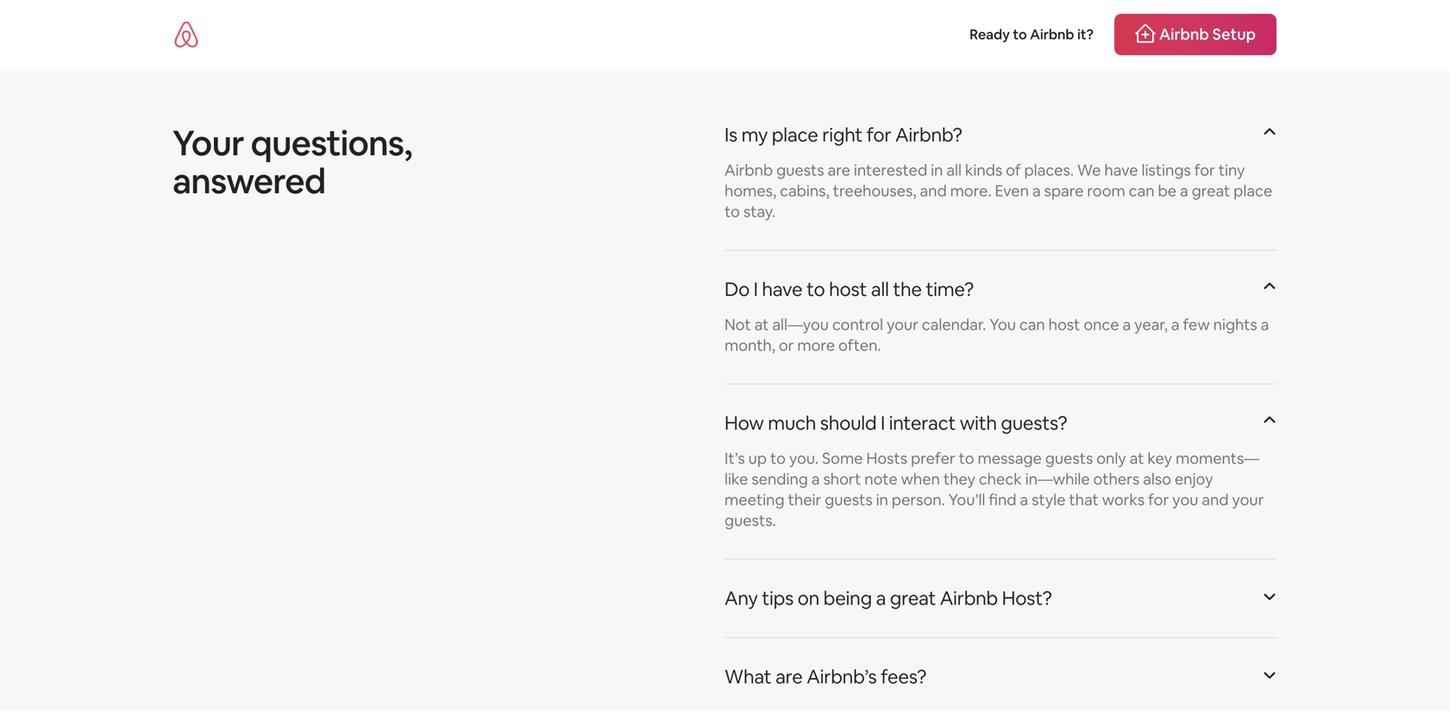 Task type: locate. For each thing, give the bounding box(es) containing it.
and
[[920, 181, 947, 201], [1202, 490, 1229, 510]]

airbnb inside dropdown button
[[941, 586, 999, 611]]

cabins,
[[780, 181, 830, 201]]

1 horizontal spatial at
[[1130, 448, 1145, 469]]

guests up 'in—while'
[[1046, 448, 1094, 469]]

for left tiny
[[1195, 160, 1216, 180]]

and inside the it's up to you. some hosts prefer to message guests only at key moments— like sending a short note when they check in—while others also enjoy meeting their guests in person. you'll find a style that works for you and your guests.
[[1202, 490, 1229, 510]]

airbnb homepage image
[[173, 21, 200, 48]]

are inside dropdown button
[[776, 665, 803, 689]]

0 horizontal spatial great
[[890, 586, 937, 611]]

1 vertical spatial can
[[1020, 315, 1046, 335]]

is my place right for airbnb?
[[725, 123, 963, 147]]

what are airbnb's fees?
[[725, 665, 927, 689]]

place right my
[[772, 123, 819, 147]]

of
[[1006, 160, 1021, 180]]

what
[[725, 665, 772, 689]]

0 horizontal spatial all
[[871, 277, 890, 302]]

host up control
[[830, 277, 868, 302]]

0 vertical spatial your
[[887, 315, 919, 335]]

0 vertical spatial for
[[867, 123, 892, 147]]

1 horizontal spatial place
[[1234, 181, 1273, 201]]

2 vertical spatial guests
[[825, 490, 873, 510]]

a up their
[[812, 469, 820, 489]]

at up month,
[[755, 315, 769, 335]]

in
[[931, 160, 944, 180], [877, 490, 889, 510]]

0 horizontal spatial i
[[754, 277, 758, 302]]

airbnb left the setup
[[1160, 24, 1210, 44]]

great down tiny
[[1192, 181, 1231, 201]]

not at all—you control your calendar. you can host once a year, a few nights a month, or more often.
[[725, 315, 1270, 356]]

your
[[887, 315, 919, 335], [1233, 490, 1265, 510]]

have up room in the top of the page
[[1105, 160, 1139, 180]]

can left the be
[[1129, 181, 1155, 201]]

1 vertical spatial guests
[[1046, 448, 1094, 469]]

guests?
[[1001, 411, 1068, 435]]

0 horizontal spatial can
[[1020, 315, 1046, 335]]

control
[[833, 315, 884, 335]]

guests down short
[[825, 490, 873, 510]]

all up more. on the top right
[[947, 160, 962, 180]]

0 horizontal spatial place
[[772, 123, 819, 147]]

it?
[[1078, 25, 1094, 43]]

1 vertical spatial i
[[881, 411, 886, 435]]

great right being
[[890, 586, 937, 611]]

to right ready
[[1013, 25, 1028, 43]]

your down the
[[887, 315, 919, 335]]

all inside airbnb guests are interested in all kinds of places. we have listings for tiny homes, cabins, treehouses, and more. even a spare room can be a great place to stay.
[[947, 160, 962, 180]]

guests up cabins, on the top right of page
[[777, 160, 825, 180]]

host left once
[[1049, 315, 1081, 335]]

1 horizontal spatial your
[[1233, 490, 1265, 510]]

tips
[[762, 586, 794, 611]]

do i have to host all the time? button
[[725, 265, 1277, 315]]

have up all—you
[[762, 277, 803, 302]]

1 horizontal spatial for
[[1149, 490, 1170, 510]]

at
[[755, 315, 769, 335], [1130, 448, 1145, 469]]

it's up to you. some hosts prefer to message guests only at key moments— like sending a short note when they check in—while others also enjoy meeting their guests in person. you'll find a style that works for you and your guests.
[[725, 448, 1265, 531]]

you.
[[790, 448, 819, 469]]

0 horizontal spatial and
[[920, 181, 947, 201]]

1 horizontal spatial in
[[931, 160, 944, 180]]

do i have to host all the time?
[[725, 277, 974, 302]]

or
[[779, 335, 794, 356]]

are
[[828, 160, 851, 180], [776, 665, 803, 689]]

1 vertical spatial your
[[1233, 490, 1265, 510]]

can right 'you'
[[1020, 315, 1046, 335]]

be
[[1159, 181, 1177, 201]]

at left key
[[1130, 448, 1145, 469]]

1 horizontal spatial all
[[947, 160, 962, 180]]

hosts
[[867, 448, 908, 469]]

0 horizontal spatial at
[[755, 315, 769, 335]]

like
[[725, 469, 749, 489]]

1 horizontal spatial host
[[1049, 315, 1081, 335]]

1 vertical spatial at
[[1130, 448, 1145, 469]]

0 horizontal spatial have
[[762, 277, 803, 302]]

for inside dropdown button
[[867, 123, 892, 147]]

have
[[1105, 160, 1139, 180], [762, 277, 803, 302]]

place down tiny
[[1234, 181, 1273, 201]]

can inside airbnb guests are interested in all kinds of places. we have listings for tiny homes, cabins, treehouses, and more. even a spare room can be a great place to stay.
[[1129, 181, 1155, 201]]

the
[[893, 277, 922, 302]]

message
[[978, 448, 1042, 469]]

in down airbnb?
[[931, 160, 944, 180]]

i right do
[[754, 277, 758, 302]]

airbnb left it?
[[1031, 25, 1075, 43]]

airbnb
[[1160, 24, 1210, 44], [1031, 25, 1075, 43], [725, 160, 773, 180], [941, 586, 999, 611]]

their
[[788, 490, 822, 510]]

0 vertical spatial at
[[755, 315, 769, 335]]

airbnb up homes,
[[725, 160, 773, 180]]

to up all—you
[[807, 277, 826, 302]]

1 vertical spatial all
[[871, 277, 890, 302]]

0 vertical spatial and
[[920, 181, 947, 201]]

style
[[1032, 490, 1066, 510]]

all inside 'dropdown button'
[[871, 277, 890, 302]]

in inside airbnb guests are interested in all kinds of places. we have listings for tiny homes, cabins, treehouses, and more. even a spare room can be a great place to stay.
[[931, 160, 944, 180]]

in—while
[[1026, 469, 1091, 489]]

0 vertical spatial all
[[947, 160, 962, 180]]

have inside 'dropdown button'
[[762, 277, 803, 302]]

in down note on the right bottom
[[877, 490, 889, 510]]

1 vertical spatial great
[[890, 586, 937, 611]]

all left the
[[871, 277, 890, 302]]

1 vertical spatial are
[[776, 665, 803, 689]]

all
[[947, 160, 962, 180], [871, 277, 890, 302]]

when
[[902, 469, 941, 489]]

are right what
[[776, 665, 803, 689]]

how
[[725, 411, 764, 435]]

stay.
[[744, 202, 776, 222]]

0 vertical spatial have
[[1105, 160, 1139, 180]]

0 horizontal spatial guests
[[777, 160, 825, 180]]

0 horizontal spatial host
[[830, 277, 868, 302]]

1 horizontal spatial guests
[[825, 490, 873, 510]]

a
[[1033, 181, 1041, 201], [1181, 181, 1189, 201], [1123, 315, 1132, 335], [1172, 315, 1180, 335], [1262, 315, 1270, 335], [812, 469, 820, 489], [1021, 490, 1029, 510], [876, 586, 887, 611]]

a right find
[[1021, 490, 1029, 510]]

right
[[823, 123, 863, 147]]

guests.
[[725, 511, 777, 531]]

1 horizontal spatial i
[[881, 411, 886, 435]]

2 vertical spatial for
[[1149, 490, 1170, 510]]

i
[[754, 277, 758, 302], [881, 411, 886, 435]]

being
[[824, 586, 872, 611]]

month,
[[725, 335, 776, 356]]

place inside airbnb guests are interested in all kinds of places. we have listings for tiny homes, cabins, treehouses, and more. even a spare room can be a great place to stay.
[[1234, 181, 1273, 201]]

fees?
[[881, 665, 927, 689]]

place
[[772, 123, 819, 147], [1234, 181, 1273, 201]]

for inside the it's up to you. some hosts prefer to message guests only at key moments— like sending a short note when they check in—while others also enjoy meeting their guests in person. you'll find a style that works for you and your guests.
[[1149, 490, 1170, 510]]

interact
[[890, 411, 956, 435]]

guests
[[777, 160, 825, 180], [1046, 448, 1094, 469], [825, 490, 873, 510]]

0 horizontal spatial are
[[776, 665, 803, 689]]

great inside airbnb guests are interested in all kinds of places. we have listings for tiny homes, cabins, treehouses, and more. even a spare room can be a great place to stay.
[[1192, 181, 1231, 201]]

0 horizontal spatial your
[[887, 315, 919, 335]]

host
[[830, 277, 868, 302], [1049, 315, 1081, 335]]

1 vertical spatial in
[[877, 490, 889, 510]]

0 horizontal spatial for
[[867, 123, 892, 147]]

1 horizontal spatial can
[[1129, 181, 1155, 201]]

any tips on being a great airbnb host?
[[725, 586, 1053, 611]]

airbnb left host?
[[941, 586, 999, 611]]

sending
[[752, 469, 809, 489]]

2 horizontal spatial for
[[1195, 160, 1216, 180]]

0 vertical spatial host
[[830, 277, 868, 302]]

are down right
[[828, 160, 851, 180]]

0 horizontal spatial in
[[877, 490, 889, 510]]

your inside the it's up to you. some hosts prefer to message guests only at key moments— like sending a short note when they check in—while others also enjoy meeting their guests in person. you'll find a style that works for you and your guests.
[[1233, 490, 1265, 510]]

0 vertical spatial can
[[1129, 181, 1155, 201]]

key
[[1148, 448, 1173, 469]]

to right 'up'
[[771, 448, 786, 469]]

for
[[867, 123, 892, 147], [1195, 160, 1216, 180], [1149, 490, 1170, 510]]

note
[[865, 469, 898, 489]]

a right the be
[[1181, 181, 1189, 201]]

0 vertical spatial i
[[754, 277, 758, 302]]

i inside how much should i interact with guests? "dropdown button"
[[881, 411, 886, 435]]

1 horizontal spatial and
[[1202, 490, 1229, 510]]

1 vertical spatial host
[[1049, 315, 1081, 335]]

a down places.
[[1033, 181, 1041, 201]]

0 vertical spatial in
[[931, 160, 944, 180]]

i inside do i have to host all the time? 'dropdown button'
[[754, 277, 758, 302]]

1 horizontal spatial great
[[1192, 181, 1231, 201]]

once
[[1084, 315, 1120, 335]]

1 horizontal spatial have
[[1105, 160, 1139, 180]]

for right right
[[867, 123, 892, 147]]

what are airbnb's fees? button
[[725, 652, 1277, 702]]

1 vertical spatial for
[[1195, 160, 1216, 180]]

host inside not at all—you control your calendar. you can host once a year, a few nights a month, or more often.
[[1049, 315, 1081, 335]]

you'll
[[949, 490, 986, 510]]

at inside not at all—you control your calendar. you can host once a year, a few nights a month, or more often.
[[755, 315, 769, 335]]

airbnb setup
[[1160, 24, 1257, 44]]

setup
[[1213, 24, 1257, 44]]

0 vertical spatial great
[[1192, 181, 1231, 201]]

places.
[[1025, 160, 1074, 180]]

in inside the it's up to you. some hosts prefer to message guests only at key moments— like sending a short note when they check in—while others also enjoy meeting their guests in person. you'll find a style that works for you and your guests.
[[877, 490, 889, 510]]

0 vertical spatial place
[[772, 123, 819, 147]]

can
[[1129, 181, 1155, 201], [1020, 315, 1046, 335]]

how much should i interact with guests?
[[725, 411, 1068, 435]]

and down enjoy
[[1202, 490, 1229, 510]]

to left stay. at the right top
[[725, 202, 740, 222]]

to inside airbnb guests are interested in all kinds of places. we have listings for tiny homes, cabins, treehouses, and more. even a spare room can be a great place to stay.
[[725, 202, 740, 222]]

0 vertical spatial guests
[[777, 160, 825, 180]]

listings
[[1142, 160, 1192, 180]]

i right should
[[881, 411, 886, 435]]

1 horizontal spatial are
[[828, 160, 851, 180]]

0 vertical spatial are
[[828, 160, 851, 180]]

for down also
[[1149, 490, 1170, 510]]

person.
[[892, 490, 946, 510]]

your down moments—
[[1233, 490, 1265, 510]]

answered
[[173, 158, 326, 203]]

1 vertical spatial and
[[1202, 490, 1229, 510]]

2 horizontal spatial guests
[[1046, 448, 1094, 469]]

only
[[1097, 448, 1127, 469]]

1 vertical spatial place
[[1234, 181, 1273, 201]]

for inside airbnb guests are interested in all kinds of places. we have listings for tiny homes, cabins, treehouses, and more. even a spare room can be a great place to stay.
[[1195, 160, 1216, 180]]

room
[[1088, 181, 1126, 201]]

1 vertical spatial have
[[762, 277, 803, 302]]

great
[[1192, 181, 1231, 201], [890, 586, 937, 611]]

to
[[1013, 25, 1028, 43], [725, 202, 740, 222], [807, 277, 826, 302], [771, 448, 786, 469], [959, 448, 975, 469]]

and left more. on the top right
[[920, 181, 947, 201]]

a right being
[[876, 586, 887, 611]]



Task type: describe. For each thing, give the bounding box(es) containing it.
some
[[822, 448, 863, 469]]

few
[[1184, 315, 1211, 335]]

airbnb setup link
[[1115, 14, 1277, 55]]

that
[[1070, 490, 1099, 510]]

great inside dropdown button
[[890, 586, 937, 611]]

they
[[944, 469, 976, 489]]

enjoy
[[1175, 469, 1214, 489]]

at inside the it's up to you. some hosts prefer to message guests only at key moments— like sending a short note when they check in—while others also enjoy meeting their guests in person. you'll find a style that works for you and your guests.
[[1130, 448, 1145, 469]]

meeting
[[725, 490, 785, 510]]

questions,
[[251, 120, 412, 165]]

all for kinds
[[947, 160, 962, 180]]

is
[[725, 123, 738, 147]]

short
[[824, 469, 862, 489]]

others
[[1094, 469, 1140, 489]]

kinds
[[966, 160, 1003, 180]]

your questions, answered
[[173, 120, 412, 203]]

to inside 'dropdown button'
[[807, 277, 826, 302]]

treehouses,
[[833, 181, 917, 201]]

up
[[749, 448, 767, 469]]

often.
[[839, 335, 882, 356]]

moments—
[[1176, 448, 1260, 469]]

have inside airbnb guests are interested in all kinds of places. we have listings for tiny homes, cabins, treehouses, and more. even a spare room can be a great place to stay.
[[1105, 160, 1139, 180]]

do
[[725, 277, 750, 302]]

ready to airbnb it?
[[970, 25, 1094, 43]]

my
[[742, 123, 768, 147]]

a left year,
[[1123, 315, 1132, 335]]

place inside dropdown button
[[772, 123, 819, 147]]

check
[[979, 469, 1023, 489]]

find
[[989, 490, 1017, 510]]

spare
[[1045, 181, 1084, 201]]

to up they
[[959, 448, 975, 469]]

interested
[[854, 160, 928, 180]]

not
[[725, 315, 751, 335]]

year,
[[1135, 315, 1168, 335]]

even
[[996, 181, 1030, 201]]

airbnb guests are interested in all kinds of places. we have listings for tiny homes, cabins, treehouses, and more. even a spare room can be a great place to stay.
[[725, 160, 1273, 222]]

calendar.
[[922, 315, 987, 335]]

airbnb inside airbnb guests are interested in all kinds of places. we have listings for tiny homes, cabins, treehouses, and more. even a spare room can be a great place to stay.
[[725, 160, 773, 180]]

are inside airbnb guests are interested in all kinds of places. we have listings for tiny homes, cabins, treehouses, and more. even a spare room can be a great place to stay.
[[828, 160, 851, 180]]

host inside 'dropdown button'
[[830, 277, 868, 302]]

airbnb?
[[896, 123, 963, 147]]

airbnb's
[[807, 665, 877, 689]]

any tips on being a great airbnb host? button
[[725, 574, 1277, 624]]

with
[[960, 411, 998, 435]]

prefer
[[911, 448, 956, 469]]

all—you
[[773, 315, 829, 335]]

more.
[[951, 181, 992, 201]]

any
[[725, 586, 758, 611]]

host?
[[1003, 586, 1053, 611]]

more
[[798, 335, 836, 356]]

much
[[768, 411, 817, 435]]

tiny
[[1219, 160, 1246, 180]]

on
[[798, 586, 820, 611]]

you
[[990, 315, 1017, 335]]

and inside airbnb guests are interested in all kinds of places. we have listings for tiny homes, cabins, treehouses, and more. even a spare room can be a great place to stay.
[[920, 181, 947, 201]]

homes,
[[725, 181, 777, 201]]

guests inside airbnb guests are interested in all kinds of places. we have listings for tiny homes, cabins, treehouses, and more. even a spare room can be a great place to stay.
[[777, 160, 825, 180]]

we
[[1078, 160, 1102, 180]]

can inside not at all—you control your calendar. you can host once a year, a few nights a month, or more often.
[[1020, 315, 1046, 335]]

all for the
[[871, 277, 890, 302]]

is my place right for airbnb? button
[[725, 110, 1277, 160]]

it's
[[725, 448, 745, 469]]

ready
[[970, 25, 1011, 43]]

should
[[821, 411, 877, 435]]

time?
[[926, 277, 974, 302]]

you
[[1173, 490, 1199, 510]]

a right nights
[[1262, 315, 1270, 335]]

your inside not at all—you control your calendar. you can host once a year, a few nights a month, or more often.
[[887, 315, 919, 335]]

works
[[1103, 490, 1145, 510]]

a left the few
[[1172, 315, 1180, 335]]

a inside dropdown button
[[876, 586, 887, 611]]

your
[[173, 120, 244, 165]]

how much should i interact with guests? button
[[725, 398, 1277, 448]]

nights
[[1214, 315, 1258, 335]]

also
[[1144, 469, 1172, 489]]



Task type: vqa. For each thing, say whether or not it's contained in the screenshot.
OF
yes



